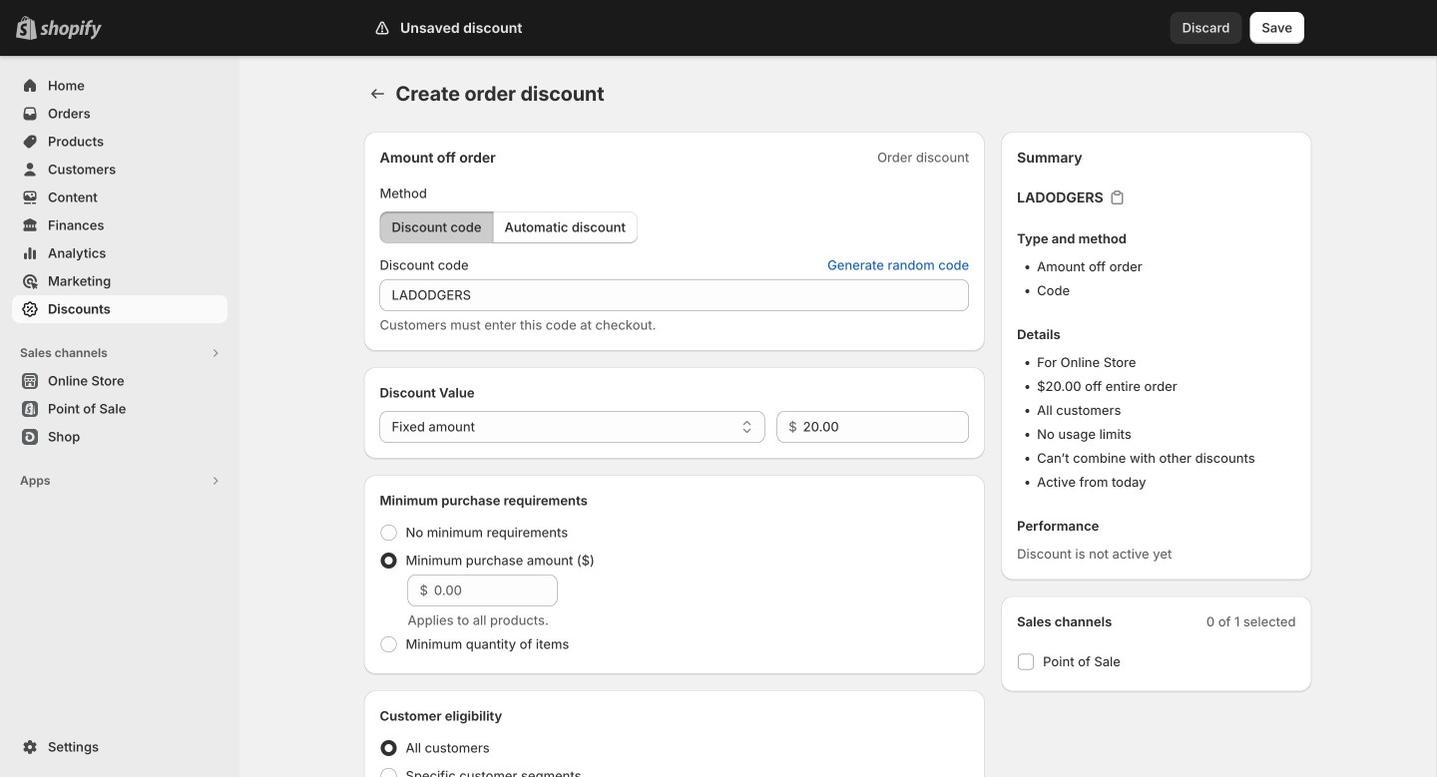 Task type: locate. For each thing, give the bounding box(es) containing it.
0.00 text field
[[434, 575, 557, 607]]

None text field
[[380, 279, 969, 311]]

shopify image
[[40, 20, 102, 40]]



Task type: describe. For each thing, give the bounding box(es) containing it.
0.00 text field
[[803, 411, 969, 443]]



Task type: vqa. For each thing, say whether or not it's contained in the screenshot.
0.00 text field
yes



